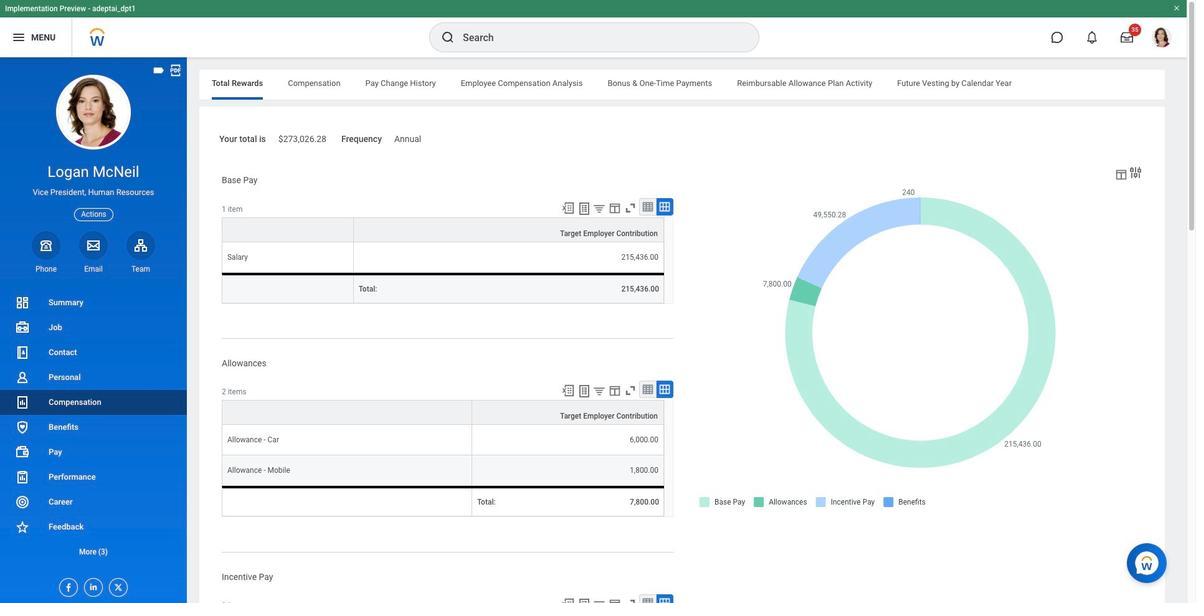 Task type: vqa. For each thing, say whether or not it's contained in the screenshot.
Justify icon
yes



Task type: describe. For each thing, give the bounding box(es) containing it.
export to worksheets image for 1st select to filter grid data icon from the bottom
[[577, 384, 592, 399]]

inbox large image
[[1121, 31, 1134, 44]]

phone image
[[37, 238, 55, 253]]

tag image
[[152, 64, 166, 77]]

notifications large image
[[1087, 31, 1099, 44]]

6 row from the top
[[222, 456, 665, 487]]

view team image
[[133, 238, 148, 253]]

view printable version (pdf) image
[[169, 64, 183, 77]]

job image
[[15, 320, 30, 335]]

export to excel image for 1st select to filter grid data icon from the top of the page
[[562, 201, 575, 215]]

fullscreen image for click to view/edit grid preferences icon related to 1st select to filter grid data icon from the bottom
[[624, 384, 638, 398]]

benefits image
[[15, 420, 30, 435]]

2 row from the top
[[222, 242, 665, 273]]

configure and view chart data image
[[1129, 165, 1144, 180]]

cell for third row
[[222, 273, 354, 303]]

Search Workday  search field
[[463, 24, 734, 51]]

contact image
[[15, 345, 30, 360]]

table image for fourth row from the top
[[642, 384, 655, 396]]

team logan mcneil element
[[127, 264, 155, 274]]

view worker - table image
[[1115, 168, 1129, 181]]

feedback image
[[15, 520, 30, 535]]

close environment banner image
[[1174, 4, 1181, 12]]

3 table image from the top
[[642, 597, 655, 603]]

export to excel image for select to filter grid data image
[[562, 598, 575, 603]]

expand table image for seventh row from the bottom
[[659, 200, 671, 213]]

3 toolbar from the top
[[556, 595, 674, 603]]

select to filter grid data image
[[593, 599, 607, 603]]

search image
[[441, 30, 456, 45]]

5 row from the top
[[222, 425, 665, 456]]

export to worksheets image
[[577, 201, 592, 216]]

2 select to filter grid data image from the top
[[593, 385, 607, 398]]

toolbar for seventh row from the bottom
[[556, 198, 674, 217]]

fullscreen image for click to view/edit grid preferences icon associated with select to filter grid data image
[[624, 598, 638, 603]]

navigation pane region
[[0, 57, 187, 603]]

export to excel image
[[562, 384, 575, 398]]

3 expand table image from the top
[[659, 597, 671, 603]]

personal image
[[15, 370, 30, 385]]

pay image
[[15, 445, 30, 460]]

linkedin image
[[85, 579, 98, 592]]

phone logan mcneil element
[[32, 264, 60, 274]]



Task type: locate. For each thing, give the bounding box(es) containing it.
select to filter grid data image right export to excel image
[[593, 385, 607, 398]]

export to worksheets image
[[577, 384, 592, 399], [577, 598, 592, 603]]

7 row from the top
[[222, 487, 665, 517]]

facebook image
[[60, 579, 74, 593]]

1 vertical spatial table image
[[642, 384, 655, 396]]

0 vertical spatial export to excel image
[[562, 201, 575, 215]]

0 vertical spatial export to worksheets image
[[577, 384, 592, 399]]

cell
[[222, 273, 354, 303], [222, 487, 473, 517]]

0 vertical spatial fullscreen image
[[624, 201, 638, 215]]

1 vertical spatial export to worksheets image
[[577, 598, 592, 603]]

1 table image from the top
[[642, 200, 655, 213]]

1 vertical spatial export to excel image
[[562, 598, 575, 603]]

1 export to excel image from the top
[[562, 201, 575, 215]]

2 click to view/edit grid preferences image from the top
[[608, 598, 622, 603]]

select to filter grid data image
[[593, 202, 607, 215], [593, 385, 607, 398]]

export to excel image left select to filter grid data image
[[562, 598, 575, 603]]

1 cell from the top
[[222, 273, 354, 303]]

click to view/edit grid preferences image for 1st select to filter grid data icon from the bottom
[[608, 384, 622, 398]]

2 vertical spatial expand table image
[[659, 597, 671, 603]]

click to view/edit grid preferences image
[[608, 201, 622, 215]]

3 fullscreen image from the top
[[624, 598, 638, 603]]

export to worksheets image right export to excel image
[[577, 384, 592, 399]]

row
[[222, 217, 665, 242], [222, 242, 665, 273], [222, 273, 665, 303], [222, 401, 665, 425], [222, 425, 665, 456], [222, 456, 665, 487], [222, 487, 665, 517]]

2 cell from the top
[[222, 487, 473, 517]]

click to view/edit grid preferences image right select to filter grid data image
[[608, 598, 622, 603]]

1 vertical spatial click to view/edit grid preferences image
[[608, 598, 622, 603]]

1 click to view/edit grid preferences image from the top
[[608, 384, 622, 398]]

tab list
[[199, 70, 1166, 100]]

1 toolbar from the top
[[556, 198, 674, 217]]

0 vertical spatial select to filter grid data image
[[593, 202, 607, 215]]

2 table image from the top
[[642, 384, 655, 396]]

export to excel image left export to worksheets icon
[[562, 201, 575, 215]]

banner
[[0, 0, 1188, 57]]

1 vertical spatial expand table image
[[659, 384, 671, 396]]

justify image
[[11, 30, 26, 45]]

summary image
[[15, 295, 30, 310]]

2 vertical spatial fullscreen image
[[624, 598, 638, 603]]

export to worksheets image for select to filter grid data image
[[577, 598, 592, 603]]

list
[[0, 290, 187, 565]]

2 export to worksheets image from the top
[[577, 598, 592, 603]]

export to worksheets image left select to filter grid data image
[[577, 598, 592, 603]]

1 vertical spatial toolbar
[[556, 381, 674, 401]]

1 fullscreen image from the top
[[624, 201, 638, 215]]

2 vertical spatial toolbar
[[556, 595, 674, 603]]

2 toolbar from the top
[[556, 381, 674, 401]]

0 vertical spatial toolbar
[[556, 198, 674, 217]]

1 row from the top
[[222, 217, 665, 242]]

1 expand table image from the top
[[659, 200, 671, 213]]

toolbar for fourth row from the top
[[556, 381, 674, 401]]

2 export to excel image from the top
[[562, 598, 575, 603]]

expand table image
[[659, 200, 671, 213], [659, 384, 671, 396], [659, 597, 671, 603]]

2 expand table image from the top
[[659, 384, 671, 396]]

expand table image for fourth row from the top
[[659, 384, 671, 396]]

cell for first row from the bottom of the page
[[222, 487, 473, 517]]

click to view/edit grid preferences image
[[608, 384, 622, 398], [608, 598, 622, 603]]

toolbar
[[556, 198, 674, 217], [556, 381, 674, 401], [556, 595, 674, 603]]

fullscreen image
[[624, 201, 638, 215], [624, 384, 638, 398], [624, 598, 638, 603]]

x image
[[110, 579, 123, 593]]

0 vertical spatial click to view/edit grid preferences image
[[608, 384, 622, 398]]

profile logan mcneil image
[[1153, 27, 1173, 50]]

table image
[[642, 200, 655, 213], [642, 384, 655, 396], [642, 597, 655, 603]]

1 vertical spatial select to filter grid data image
[[593, 385, 607, 398]]

1 export to worksheets image from the top
[[577, 384, 592, 399]]

email logan mcneil element
[[79, 264, 108, 274]]

click to view/edit grid preferences image for select to filter grid data image
[[608, 598, 622, 603]]

1 vertical spatial fullscreen image
[[624, 384, 638, 398]]

1 select to filter grid data image from the top
[[593, 202, 607, 215]]

mail image
[[86, 238, 101, 253]]

4 row from the top
[[222, 401, 665, 425]]

compensation image
[[15, 395, 30, 410]]

performance image
[[15, 470, 30, 485]]

0 vertical spatial table image
[[642, 200, 655, 213]]

export to excel image
[[562, 201, 575, 215], [562, 598, 575, 603]]

click to view/edit grid preferences image right export to excel image
[[608, 384, 622, 398]]

2 fullscreen image from the top
[[624, 384, 638, 398]]

select to filter grid data image right export to worksheets icon
[[593, 202, 607, 215]]

table image for seventh row from the bottom
[[642, 200, 655, 213]]

3 row from the top
[[222, 273, 665, 303]]

0 vertical spatial cell
[[222, 273, 354, 303]]

career image
[[15, 495, 30, 510]]

fullscreen image for click to view/edit grid preferences image
[[624, 201, 638, 215]]

2 vertical spatial table image
[[642, 597, 655, 603]]

0 vertical spatial expand table image
[[659, 200, 671, 213]]

1 vertical spatial cell
[[222, 487, 473, 517]]



